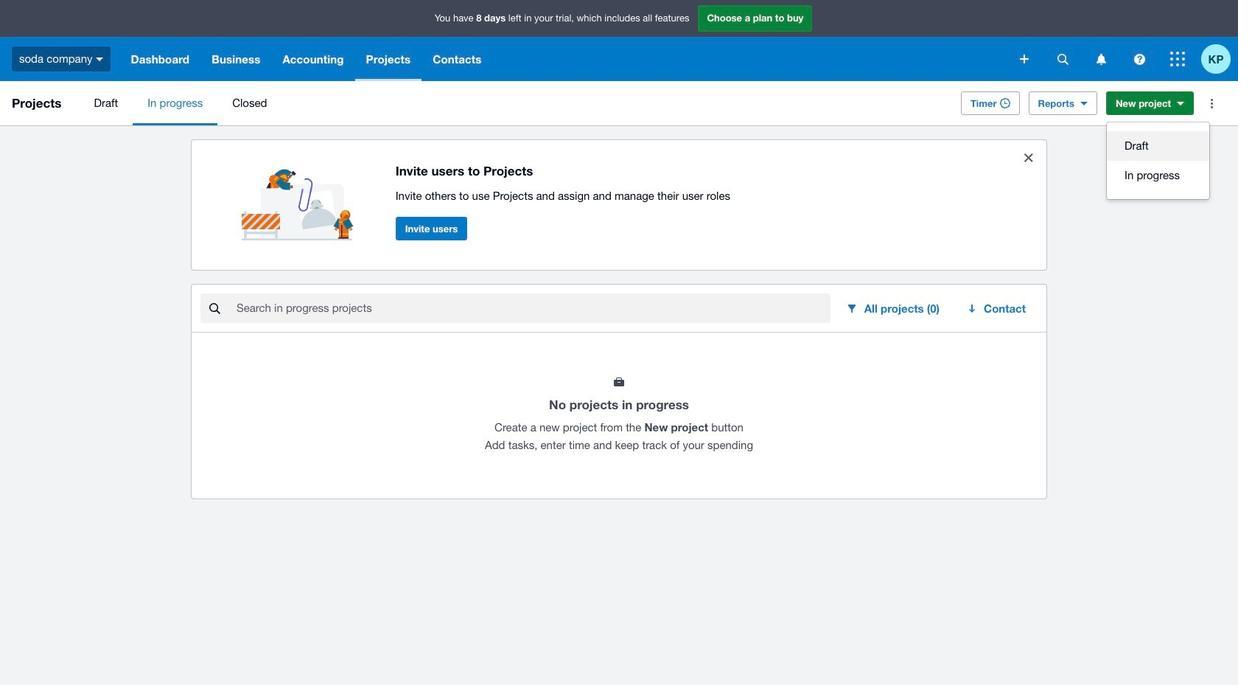 Task type: describe. For each thing, give the bounding box(es) containing it.
more options image
[[1198, 88, 1227, 118]]

Search in progress projects search field
[[235, 294, 831, 322]]

svg image
[[1171, 52, 1186, 66]]



Task type: locate. For each thing, give the bounding box(es) containing it.
svg image
[[1058, 53, 1069, 65], [1097, 53, 1107, 65], [1135, 53, 1146, 65], [1021, 55, 1030, 63], [96, 57, 104, 61]]

group
[[1108, 122, 1210, 199]]

clear image
[[1015, 143, 1044, 173]]

list box
[[1108, 122, 1210, 199]]

invite users to projects image
[[242, 152, 360, 240]]

banner
[[0, 0, 1239, 81]]



Task type: vqa. For each thing, say whether or not it's contained in the screenshot.
svg icon
yes



